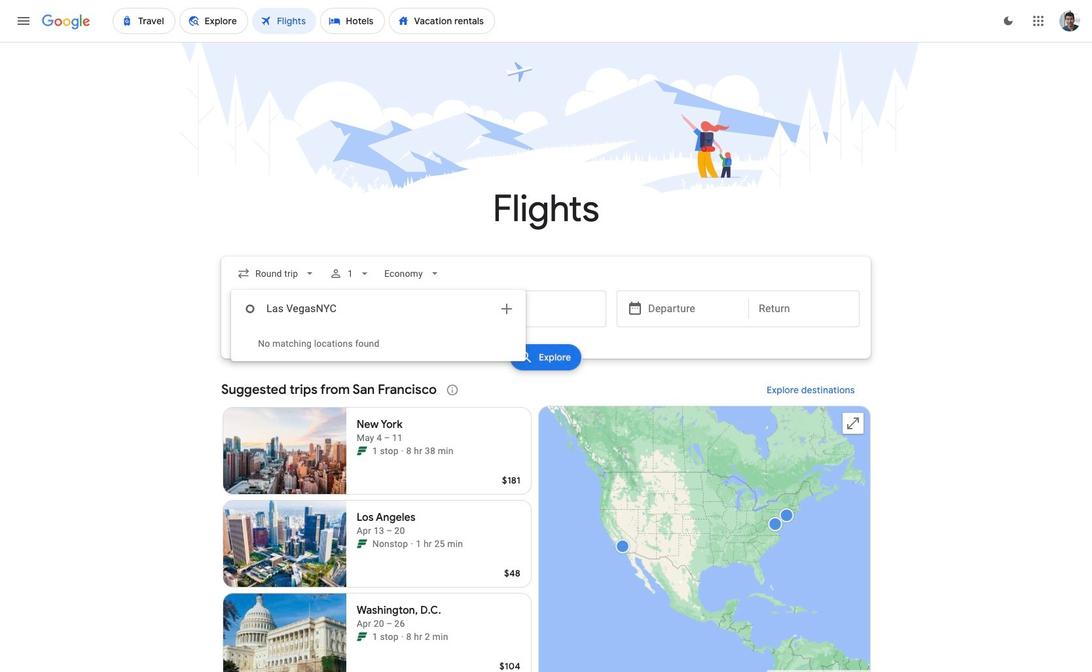 Task type: vqa. For each thing, say whether or not it's contained in the screenshot.
MAP DATA ©2023 GOOGLE at the right
no



Task type: describe. For each thing, give the bounding box(es) containing it.
frontier image for 181 us dollars text box
[[357, 446, 367, 457]]

 image for frontier image corresponding to 181 us dollars text box
[[402, 445, 404, 458]]

48 US dollars text field
[[505, 568, 521, 580]]

frontier image for 48 us dollars text field
[[357, 539, 367, 550]]

Where from?  text field
[[266, 294, 491, 325]]

alert inside the enter your origin dialog
[[232, 327, 526, 361]]

change appearance image
[[993, 5, 1025, 37]]

Return text field
[[759, 292, 850, 327]]

enter your origin dialog
[[231, 290, 526, 362]]

suggested trips from san francisco region
[[221, 375, 872, 673]]

origin, select multiple airports image
[[499, 301, 515, 317]]

Flight search field
[[211, 257, 882, 375]]



Task type: locate. For each thing, give the bounding box(es) containing it.
Departure text field
[[649, 292, 739, 327]]

1 horizontal spatial  image
[[411, 538, 414, 551]]

 image for frontier image corresponding to 48 us dollars text field
[[411, 538, 414, 551]]

1 vertical spatial  image
[[411, 538, 414, 551]]

1 vertical spatial frontier image
[[357, 539, 367, 550]]

1 frontier image from the top
[[357, 446, 367, 457]]

181 US dollars text field
[[502, 475, 521, 487]]

alert
[[232, 327, 526, 361]]

104 US dollars text field
[[500, 661, 521, 673]]

 image
[[402, 445, 404, 458], [411, 538, 414, 551]]

None field
[[232, 262, 322, 286], [380, 262, 447, 286], [232, 262, 322, 286], [380, 262, 447, 286]]

0 horizontal spatial  image
[[402, 445, 404, 458]]

0 vertical spatial  image
[[402, 445, 404, 458]]

0 vertical spatial frontier image
[[357, 446, 367, 457]]

 image
[[402, 631, 404, 644]]

2 frontier image from the top
[[357, 539, 367, 550]]

frontier image
[[357, 446, 367, 457], [357, 539, 367, 550]]

frontier image
[[357, 632, 367, 643]]

main menu image
[[16, 13, 31, 29]]



